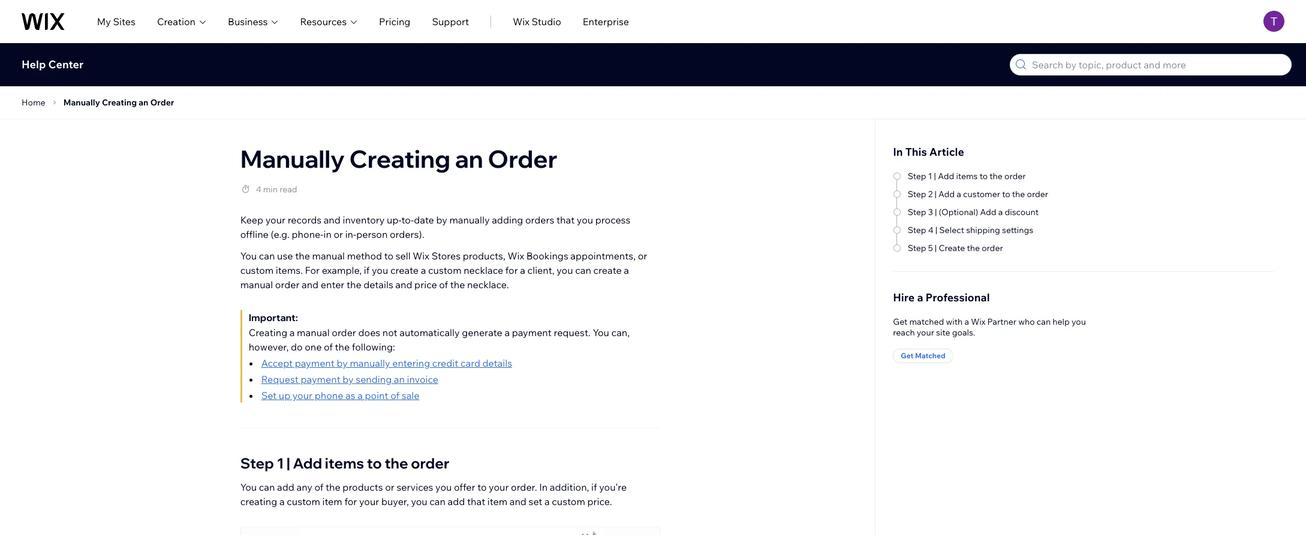 Task type: locate. For each thing, give the bounding box(es) containing it.
add up any
[[293, 455, 322, 473]]

that right orders
[[557, 214, 575, 226]]

by up request payment by sending an invoice link
[[337, 358, 348, 370]]

get matched
[[901, 352, 946, 361]]

important:
[[249, 312, 298, 324]]

0 horizontal spatial create
[[391, 265, 419, 277]]

wix left partner
[[972, 317, 986, 328]]

can down the "appointments,"
[[576, 265, 592, 277]]

step 1 | add items to the order up products on the left of page
[[240, 455, 450, 473]]

1 vertical spatial get
[[901, 352, 914, 361]]

0 vertical spatial creating
[[102, 97, 137, 108]]

article
[[930, 145, 965, 159]]

a right with
[[965, 317, 970, 328]]

3
[[929, 207, 934, 218]]

0 vertical spatial by
[[437, 214, 448, 226]]

or up buyer,
[[385, 482, 395, 494]]

your left site
[[917, 328, 935, 338]]

manually down center
[[63, 97, 100, 108]]

by right "date"
[[437, 214, 448, 226]]

by up as
[[343, 374, 354, 386]]

to up customer
[[980, 171, 988, 182]]

1 vertical spatial manually creating an order
[[240, 144, 558, 174]]

discount
[[1005, 207, 1039, 218]]

1 vertical spatial an
[[455, 144, 484, 174]]

0 vertical spatial manually
[[450, 214, 490, 226]]

1 vertical spatial for
[[345, 496, 357, 508]]

0 vertical spatial manually
[[63, 97, 100, 108]]

0 horizontal spatial 4
[[256, 184, 261, 195]]

sell
[[396, 250, 411, 262]]

0 vertical spatial 1
[[929, 171, 933, 182]]

to up products on the left of page
[[367, 455, 382, 473]]

get for get matched with a wix partner who can help you reach your site goals.
[[894, 317, 908, 328]]

0 vertical spatial if
[[364, 265, 370, 277]]

adding
[[492, 214, 523, 226]]

to right offer
[[478, 482, 487, 494]]

you down bookings
[[557, 265, 573, 277]]

the down necklace
[[451, 279, 465, 291]]

0 horizontal spatial add
[[277, 482, 295, 494]]

create down the "appointments,"
[[594, 265, 622, 277]]

orders
[[526, 214, 555, 226]]

entering
[[393, 358, 430, 370]]

creating inside the important: creating a manual order does not automatically generate a payment request. you can, however, do one of the following: accept payment by manually entering credit card details request payment by sending an invoice set up your phone as a point of sale
[[249, 327, 288, 339]]

keep your records and inventory up-to-date by manually adding orders that you process offline (e.g. phone-in or in-person orders).
[[240, 214, 631, 241]]

step
[[908, 171, 927, 182], [908, 189, 927, 200], [908, 207, 927, 218], [908, 225, 927, 236], [908, 243, 927, 254], [240, 455, 274, 473]]

get down hire
[[894, 317, 908, 328]]

0 vertical spatial 4
[[256, 184, 261, 195]]

can left "use"
[[259, 250, 275, 262]]

0 vertical spatial you
[[240, 250, 257, 262]]

0 horizontal spatial items
[[325, 455, 364, 473]]

you left process
[[577, 214, 594, 226]]

you for addition,
[[240, 482, 257, 494]]

1 create from the left
[[391, 265, 419, 277]]

products
[[343, 482, 383, 494]]

of inside you can add any of the products or services you offer to your order. in addition, if you're creating a custom item for your buyer, you can add that item and set a custom price.
[[315, 482, 324, 494]]

the right any
[[326, 482, 341, 494]]

a left discount at right
[[999, 207, 1004, 218]]

0 vertical spatial details
[[364, 279, 394, 291]]

creating
[[102, 97, 137, 108], [350, 144, 451, 174], [249, 327, 288, 339]]

that inside keep your records and inventory up-to-date by manually adding orders that you process offline (e.g. phone-in or in-person orders).
[[557, 214, 575, 226]]

wix right the sell
[[413, 250, 430, 262]]

the down step 4 | select shipping settings
[[968, 243, 981, 254]]

stores
[[432, 250, 461, 262]]

you down services
[[411, 496, 428, 508]]

for up necklace.
[[506, 265, 518, 277]]

0 vertical spatial for
[[506, 265, 518, 277]]

order inside the you can use the manual method to sell wix stores products, wix bookings appointments, or custom items. for example, if you create a custom necklace for a client, you can create a manual order and enter the details and price of the necklace.
[[275, 279, 300, 291]]

0 horizontal spatial an
[[139, 97, 149, 108]]

0 horizontal spatial for
[[345, 496, 357, 508]]

0 vertical spatial payment
[[512, 327, 552, 339]]

1 up creating
[[277, 455, 284, 473]]

to left the sell
[[384, 250, 394, 262]]

0 horizontal spatial if
[[364, 265, 370, 277]]

you left can,
[[593, 327, 610, 339]]

business button
[[228, 14, 279, 29]]

my
[[97, 15, 111, 27]]

set up your phone as a point of sale link
[[261, 390, 420, 402]]

a right generate
[[505, 327, 510, 339]]

the up services
[[385, 455, 408, 473]]

your inside keep your records and inventory up-to-date by manually adding orders that you process offline (e.g. phone-in or in-person orders).
[[266, 214, 286, 226]]

settings
[[1003, 225, 1034, 236]]

1 vertical spatial step 1 | add items to the order
[[240, 455, 450, 473]]

2 vertical spatial an
[[394, 374, 405, 386]]

step up creating
[[240, 455, 274, 473]]

0 vertical spatial or
[[334, 229, 343, 241]]

can
[[259, 250, 275, 262], [576, 265, 592, 277], [1037, 317, 1051, 328], [259, 482, 275, 494], [430, 496, 446, 508]]

0 horizontal spatial or
[[334, 229, 343, 241]]

order
[[1005, 171, 1026, 182], [1028, 189, 1049, 200], [982, 243, 1004, 254], [275, 279, 300, 291], [332, 327, 356, 339], [411, 455, 450, 473]]

in
[[894, 145, 904, 159], [540, 482, 548, 494]]

or right the "appointments,"
[[638, 250, 648, 262]]

1 horizontal spatial or
[[385, 482, 395, 494]]

your up (e.g.
[[266, 214, 286, 226]]

1 vertical spatial details
[[483, 358, 512, 370]]

custom down any
[[287, 496, 320, 508]]

if down method
[[364, 265, 370, 277]]

manual up example,
[[312, 250, 345, 262]]

4 down 3
[[929, 225, 934, 236]]

0 horizontal spatial order
[[150, 97, 174, 108]]

2 horizontal spatial or
[[638, 250, 648, 262]]

1 horizontal spatial order
[[488, 144, 558, 174]]

sites
[[113, 15, 136, 27]]

1 horizontal spatial that
[[557, 214, 575, 226]]

1 vertical spatial 1
[[277, 455, 284, 473]]

a right set
[[545, 496, 550, 508]]

following:
[[352, 341, 395, 353]]

to up discount at right
[[1003, 189, 1011, 200]]

items up step 2 | add a customer to the order at the top right of page
[[957, 171, 978, 182]]

resources
[[300, 15, 347, 27]]

invoice
[[407, 374, 439, 386]]

2 vertical spatial manual
[[297, 327, 330, 339]]

1 vertical spatial if
[[592, 482, 597, 494]]

your left order.
[[489, 482, 509, 494]]

partner
[[988, 317, 1017, 328]]

you down method
[[372, 265, 388, 277]]

details down method
[[364, 279, 394, 291]]

and inside keep your records and inventory up-to-date by manually adding orders that you process offline (e.g. phone-in or in-person orders).
[[324, 214, 341, 226]]

0 horizontal spatial manually
[[63, 97, 100, 108]]

and down for
[[302, 279, 319, 291]]

0 horizontal spatial 1
[[277, 455, 284, 473]]

1 horizontal spatial manually
[[240, 144, 345, 174]]

you for custom
[[240, 250, 257, 262]]

1 up 2
[[929, 171, 933, 182]]

for inside the you can use the manual method to sell wix stores products, wix bookings appointments, or custom items. for example, if you create a custom necklace for a client, you can create a manual order and enter the details and price of the necklace.
[[506, 265, 518, 277]]

step 4 | select shipping settings
[[908, 225, 1034, 236]]

necklace
[[464, 265, 504, 277]]

1 horizontal spatial an
[[394, 374, 405, 386]]

manually down the following:
[[350, 358, 390, 370]]

0 horizontal spatial in
[[540, 482, 548, 494]]

1 vertical spatial by
[[337, 358, 348, 370]]

1 vertical spatial payment
[[295, 358, 335, 370]]

of right any
[[315, 482, 324, 494]]

add left any
[[277, 482, 295, 494]]

2 horizontal spatial creating
[[350, 144, 451, 174]]

1 horizontal spatial details
[[483, 358, 512, 370]]

1 vertical spatial that
[[467, 496, 486, 508]]

0 horizontal spatial item
[[322, 496, 343, 508]]

1 horizontal spatial step 1 | add items to the order
[[908, 171, 1026, 182]]

the up customer
[[990, 171, 1003, 182]]

you can add any of the products or services you offer to your order. in addition, if you're creating a custom item for your buyer, you can add that item and set a custom price.
[[240, 482, 627, 508]]

4 left min
[[256, 184, 261, 195]]

add down offer
[[448, 496, 465, 508]]

0 vertical spatial items
[[957, 171, 978, 182]]

for down products on the left of page
[[345, 496, 357, 508]]

0 horizontal spatial step 1 | add items to the order
[[240, 455, 450, 473]]

1 vertical spatial manual
[[240, 279, 273, 291]]

1 vertical spatial or
[[638, 250, 648, 262]]

0 vertical spatial that
[[557, 214, 575, 226]]

orders).
[[390, 229, 425, 241]]

1 horizontal spatial if
[[592, 482, 597, 494]]

manually left "adding"
[[450, 214, 490, 226]]

2 vertical spatial you
[[240, 482, 257, 494]]

and down order.
[[510, 496, 527, 508]]

you
[[577, 214, 594, 226], [372, 265, 388, 277], [557, 265, 573, 277], [1072, 317, 1087, 328], [436, 482, 452, 494], [411, 496, 428, 508]]

of left sale
[[391, 390, 400, 402]]

0 vertical spatial manually creating an order
[[63, 97, 174, 108]]

manual inside the important: creating a manual order does not automatically generate a payment request. you can, however, do one of the following: accept payment by manually entering credit card details request payment by sending an invoice set up your phone as a point of sale
[[297, 327, 330, 339]]

sale
[[402, 390, 420, 402]]

a right as
[[358, 390, 363, 402]]

your inside 'get matched with a wix partner who can help you reach your site goals.'
[[917, 328, 935, 338]]

1 vertical spatial creating
[[350, 144, 451, 174]]

0 horizontal spatial that
[[467, 496, 486, 508]]

details inside the you can use the manual method to sell wix stores products, wix bookings appointments, or custom items. for example, if you create a custom necklace for a client, you can create a manual order and enter the details and price of the necklace.
[[364, 279, 394, 291]]

in up set
[[540, 482, 548, 494]]

1 horizontal spatial manually
[[450, 214, 490, 226]]

items
[[957, 171, 978, 182], [325, 455, 364, 473]]

you inside the important: creating a manual order does not automatically generate a payment request. you can, however, do one of the following: accept payment by manually entering credit card details request payment by sending an invoice set up your phone as a point of sale
[[593, 327, 610, 339]]

1 vertical spatial order
[[488, 144, 558, 174]]

your right up
[[293, 390, 313, 402]]

you up creating
[[240, 482, 257, 494]]

you inside you can add any of the products or services you offer to your order. in addition, if you're creating a custom item for your buyer, you can add that item and set a custom price.
[[240, 482, 257, 494]]

your
[[266, 214, 286, 226], [917, 328, 935, 338], [293, 390, 313, 402], [489, 482, 509, 494], [359, 496, 379, 508]]

add
[[939, 171, 955, 182], [939, 189, 955, 200], [981, 207, 997, 218], [293, 455, 322, 473]]

phone-
[[292, 229, 324, 241]]

a inside 'get matched with a wix partner who can help you reach your site goals.'
[[965, 317, 970, 328]]

offline
[[240, 229, 269, 241]]

4
[[256, 184, 261, 195], [929, 225, 934, 236]]

person
[[357, 229, 388, 241]]

profile image image
[[1264, 11, 1285, 32]]

center
[[48, 58, 83, 71]]

create down the sell
[[391, 265, 419, 277]]

the right one at the bottom left
[[335, 341, 350, 353]]

2 vertical spatial by
[[343, 374, 354, 386]]

generate
[[462, 327, 503, 339]]

for inside you can add any of the products or services you offer to your order. in addition, if you're creating a custom item for your buyer, you can add that item and set a custom price.
[[345, 496, 357, 508]]

details right card
[[483, 358, 512, 370]]

0 vertical spatial add
[[277, 482, 295, 494]]

1 horizontal spatial creating
[[249, 327, 288, 339]]

or right in at the top left of page
[[334, 229, 343, 241]]

accept payment by manually entering credit card details link
[[261, 358, 512, 370]]

that down offer
[[467, 496, 486, 508]]

you left offer
[[436, 482, 452, 494]]

custom left items.
[[240, 265, 274, 277]]

the
[[990, 171, 1003, 182], [1013, 189, 1026, 200], [968, 243, 981, 254], [295, 250, 310, 262], [347, 279, 362, 291], [451, 279, 465, 291], [335, 341, 350, 353], [385, 455, 408, 473], [326, 482, 341, 494]]

1 vertical spatial in
[[540, 482, 548, 494]]

that inside you can add any of the products or services you offer to your order. in addition, if you're creating a custom item for your buyer, you can add that item and set a custom price.
[[467, 496, 486, 508]]

however,
[[249, 341, 289, 353]]

a down the "appointments,"
[[624, 265, 629, 277]]

studio
[[532, 15, 562, 27]]

get for get matched
[[901, 352, 914, 361]]

point
[[365, 390, 389, 402]]

and up in at the top left of page
[[324, 214, 341, 226]]

step left 3
[[908, 207, 927, 218]]

shipping
[[967, 225, 1001, 236]]

goals.
[[953, 328, 976, 338]]

4 min read
[[256, 184, 297, 195]]

1 vertical spatial you
[[593, 327, 610, 339]]

1 horizontal spatial create
[[594, 265, 622, 277]]

accept
[[261, 358, 293, 370]]

or
[[334, 229, 343, 241], [638, 250, 648, 262], [385, 482, 395, 494]]

add right 2
[[939, 189, 955, 200]]

1 horizontal spatial add
[[448, 496, 465, 508]]

items up products on the left of page
[[325, 455, 364, 473]]

0 vertical spatial get
[[894, 317, 908, 328]]

request payment by sending an invoice link
[[261, 374, 439, 386]]

2 horizontal spatial an
[[455, 144, 484, 174]]

0 horizontal spatial details
[[364, 279, 394, 291]]

a
[[957, 189, 962, 200], [999, 207, 1004, 218], [421, 265, 426, 277], [520, 265, 526, 277], [624, 265, 629, 277], [918, 291, 924, 305], [965, 317, 970, 328], [290, 327, 295, 339], [505, 327, 510, 339], [358, 390, 363, 402], [280, 496, 285, 508], [545, 496, 550, 508]]

a up do at left
[[290, 327, 295, 339]]

0 vertical spatial in
[[894, 145, 904, 159]]

inventory
[[343, 214, 385, 226]]

you inside the you can use the manual method to sell wix stores products, wix bookings appointments, or custom items. for example, if you create a custom necklace for a client, you can create a manual order and enter the details and price of the necklace.
[[240, 250, 257, 262]]

1 horizontal spatial for
[[506, 265, 518, 277]]

1 vertical spatial add
[[448, 496, 465, 508]]

1 horizontal spatial items
[[957, 171, 978, 182]]

payment
[[512, 327, 552, 339], [295, 358, 335, 370], [301, 374, 341, 386]]

wix studio link
[[513, 14, 562, 29]]

pricing
[[379, 15, 411, 27]]

you down offline
[[240, 250, 257, 262]]

add up shipping
[[981, 207, 997, 218]]

1 horizontal spatial item
[[488, 496, 508, 508]]

get inside 'get matched with a wix partner who can help you reach your site goals.'
[[894, 317, 908, 328]]

1
[[929, 171, 933, 182], [277, 455, 284, 473]]

step left 5
[[908, 243, 927, 254]]

2 vertical spatial or
[[385, 482, 395, 494]]

if up price.
[[592, 482, 597, 494]]

0 horizontal spatial manually
[[350, 358, 390, 370]]

in left this
[[894, 145, 904, 159]]

payment up phone
[[301, 374, 341, 386]]

1 horizontal spatial 4
[[929, 225, 934, 236]]

that
[[557, 214, 575, 226], [467, 496, 486, 508]]

0 horizontal spatial manually creating an order
[[63, 97, 174, 108]]

can right who
[[1037, 317, 1051, 328]]

bookings
[[527, 250, 569, 262]]

0 vertical spatial manual
[[312, 250, 345, 262]]

of right price
[[439, 279, 448, 291]]

get left matched
[[901, 352, 914, 361]]

step 1 | add items to the order
[[908, 171, 1026, 182], [240, 455, 450, 473]]

step 1 | add items to the order up step 2 | add a customer to the order at the top right of page
[[908, 171, 1026, 182]]

2 vertical spatial creating
[[249, 327, 288, 339]]

in-
[[345, 229, 357, 241]]

1 vertical spatial manually
[[240, 144, 345, 174]]

1 vertical spatial manually
[[350, 358, 390, 370]]



Task type: describe. For each thing, give the bounding box(es) containing it.
can down services
[[430, 496, 446, 508]]

step 5 | create the order
[[908, 243, 1004, 254]]

resources button
[[300, 14, 358, 29]]

a up (optional)
[[957, 189, 962, 200]]

do
[[291, 341, 303, 353]]

get matched link
[[894, 349, 954, 364]]

step 2 | add a customer to the order
[[908, 189, 1049, 200]]

creating
[[240, 496, 277, 508]]

up
[[279, 390, 291, 402]]

request
[[261, 374, 299, 386]]

(e.g.
[[271, 229, 290, 241]]

manually inside keep your records and inventory up-to-date by manually adding orders that you process offline (e.g. phone-in or in-person orders).
[[450, 214, 490, 226]]

process
[[596, 214, 631, 226]]

help center link
[[22, 58, 83, 71]]

the inside the important: creating a manual order does not automatically generate a payment request. you can, however, do one of the following: accept payment by manually entering credit card details request payment by sending an invoice set up your phone as a point of sale
[[335, 341, 350, 353]]

step down this
[[908, 171, 927, 182]]

2 create from the left
[[594, 265, 622, 277]]

necklace.
[[467, 279, 509, 291]]

you inside keep your records and inventory up-to-date by manually adding orders that you process offline (e.g. phone-in or in-person orders).
[[577, 214, 594, 226]]

phone
[[315, 390, 344, 402]]

client,
[[528, 265, 555, 277]]

your inside the important: creating a manual order does not automatically generate a payment request. you can, however, do one of the following: accept payment by manually entering credit card details request payment by sending an invoice set up your phone as a point of sale
[[293, 390, 313, 402]]

professional
[[926, 291, 990, 305]]

appointments,
[[571, 250, 636, 262]]

add down 'article' at the top
[[939, 171, 955, 182]]

can,
[[612, 327, 630, 339]]

2 item from the left
[[488, 496, 508, 508]]

screenshot of product selection popup image
[[300, 528, 600, 536]]

one
[[305, 341, 322, 353]]

wix left bookings
[[508, 250, 525, 262]]

by inside keep your records and inventory up-to-date by manually adding orders that you process offline (e.g. phone-in or in-person orders).
[[437, 214, 448, 226]]

buyer,
[[382, 496, 409, 508]]

as
[[346, 390, 356, 402]]

2
[[929, 189, 933, 200]]

if inside the you can use the manual method to sell wix stores products, wix bookings appointments, or custom items. for example, if you create a custom necklace for a client, you can create a manual order and enter the details and price of the necklace.
[[364, 265, 370, 277]]

a left client,
[[520, 265, 526, 277]]

offer
[[454, 482, 476, 494]]

step left select
[[908, 225, 927, 236]]

2 vertical spatial payment
[[301, 374, 341, 386]]

enterprise
[[583, 15, 629, 27]]

custom down stores
[[428, 265, 462, 277]]

addition,
[[550, 482, 590, 494]]

1 horizontal spatial in
[[894, 145, 904, 159]]

method
[[347, 250, 382, 262]]

can inside 'get matched with a wix partner who can help you reach your site goals.'
[[1037, 317, 1051, 328]]

enter
[[321, 279, 345, 291]]

use
[[277, 250, 293, 262]]

or inside you can add any of the products or services you offer to your order. in addition, if you're creating a custom item for your buyer, you can add that item and set a custom price.
[[385, 482, 395, 494]]

help
[[1053, 317, 1070, 328]]

if inside you can add any of the products or services you offer to your order. in addition, if you're creating a custom item for your buyer, you can add that item and set a custom price.
[[592, 482, 597, 494]]

matched
[[916, 352, 946, 361]]

can up creating
[[259, 482, 275, 494]]

set
[[261, 390, 277, 402]]

1 vertical spatial 4
[[929, 225, 934, 236]]

an inside the important: creating a manual order does not automatically generate a payment request. you can, however, do one of the following: accept payment by manually entering credit card details request payment by sending an invoice set up your phone as a point of sale
[[394, 374, 405, 386]]

you can use the manual method to sell wix stores products, wix bookings appointments, or custom items. for example, if you create a custom necklace for a client, you can create a manual order and enter the details and price of the necklace.
[[240, 250, 648, 291]]

1 vertical spatial items
[[325, 455, 364, 473]]

get matched with a wix partner who can help you reach your site goals.
[[894, 317, 1087, 338]]

the down example,
[[347, 279, 362, 291]]

business
[[228, 15, 268, 27]]

a right creating
[[280, 496, 285, 508]]

price
[[415, 279, 437, 291]]

1 item from the left
[[322, 496, 343, 508]]

or inside the you can use the manual method to sell wix stores products, wix bookings appointments, or custom items. for example, if you create a custom necklace for a client, you can create a manual order and enter the details and price of the necklace.
[[638, 250, 648, 262]]

site
[[937, 328, 951, 338]]

card
[[461, 358, 481, 370]]

0 horizontal spatial creating
[[102, 97, 137, 108]]

important: creating a manual order does not automatically generate a payment request. you can, however, do one of the following: accept payment by manually entering credit card details request payment by sending an invoice set up your phone as a point of sale
[[249, 312, 630, 402]]

does
[[359, 327, 381, 339]]

help center
[[22, 58, 83, 71]]

enterprise link
[[583, 14, 629, 29]]

details inside the important: creating a manual order does not automatically generate a payment request. you can, however, do one of the following: accept payment by manually entering credit card details request payment by sending an invoice set up your phone as a point of sale
[[483, 358, 512, 370]]

example,
[[322, 265, 362, 277]]

the inside you can add any of the products or services you offer to your order. in addition, if you're creating a custom item for your buyer, you can add that item and set a custom price.
[[326, 482, 341, 494]]

read
[[280, 184, 297, 195]]

1 horizontal spatial manually creating an order
[[240, 144, 558, 174]]

request.
[[554, 327, 591, 339]]

up-
[[387, 214, 402, 226]]

records
[[288, 214, 322, 226]]

manually inside the important: creating a manual order does not automatically generate a payment request. you can, however, do one of the following: accept payment by manually entering credit card details request payment by sending an invoice set up your phone as a point of sale
[[350, 358, 390, 370]]

any
[[297, 482, 313, 494]]

0 vertical spatial order
[[150, 97, 174, 108]]

to inside you can add any of the products or services you offer to your order. in addition, if you're creating a custom item for your buyer, you can add that item and set a custom price.
[[478, 482, 487, 494]]

home link
[[18, 95, 49, 110]]

you're
[[600, 482, 627, 494]]

help
[[22, 58, 46, 71]]

wix left studio
[[513, 15, 530, 27]]

select
[[940, 225, 965, 236]]

wix studio
[[513, 15, 562, 27]]

0 vertical spatial step 1 | add items to the order
[[908, 171, 1026, 182]]

Search by topic, product and more field
[[1029, 55, 1288, 75]]

and inside you can add any of the products or services you offer to your order. in addition, if you're creating a custom item for your buyer, you can add that item and set a custom price.
[[510, 496, 527, 508]]

to inside the you can use the manual method to sell wix stores products, wix bookings appointments, or custom items. for example, if you create a custom necklace for a client, you can create a manual order and enter the details and price of the necklace.
[[384, 250, 394, 262]]

0 vertical spatial an
[[139, 97, 149, 108]]

create
[[939, 243, 966, 254]]

custom down addition, on the bottom left of page
[[552, 496, 586, 508]]

price.
[[588, 496, 612, 508]]

hire
[[894, 291, 915, 305]]

step left 2
[[908, 189, 927, 200]]

in
[[324, 229, 332, 241]]

order inside the important: creating a manual order does not automatically generate a payment request. you can, however, do one of the following: accept payment by manually entering credit card details request payment by sending an invoice set up your phone as a point of sale
[[332, 327, 356, 339]]

in this article
[[894, 145, 965, 159]]

customer
[[964, 189, 1001, 200]]

support link
[[432, 14, 469, 29]]

of inside the you can use the manual method to sell wix stores products, wix bookings appointments, or custom items. for example, if you create a custom necklace for a client, you can create a manual order and enter the details and price of the necklace.
[[439, 279, 448, 291]]

order.
[[511, 482, 537, 494]]

in inside you can add any of the products or services you offer to your order. in addition, if you're creating a custom item for your buyer, you can add that item and set a custom price.
[[540, 482, 548, 494]]

credit
[[433, 358, 459, 370]]

and left price
[[396, 279, 413, 291]]

(optional)
[[939, 207, 979, 218]]

matched
[[910, 317, 945, 328]]

support
[[432, 15, 469, 27]]

the up for
[[295, 250, 310, 262]]

products,
[[463, 250, 506, 262]]

my sites
[[97, 15, 136, 27]]

or inside keep your records and inventory up-to-date by manually adding orders that you process offline (e.g. phone-in or in-person orders).
[[334, 229, 343, 241]]

for
[[305, 265, 320, 277]]

a up price
[[421, 265, 426, 277]]

your down products on the left of page
[[359, 496, 379, 508]]

of right one at the bottom left
[[324, 341, 333, 353]]

a right hire
[[918, 291, 924, 305]]

1 horizontal spatial 1
[[929, 171, 933, 182]]

pricing link
[[379, 14, 411, 29]]

wix inside 'get matched with a wix partner who can help you reach your site goals.'
[[972, 317, 986, 328]]

not
[[383, 327, 398, 339]]

sending
[[356, 374, 392, 386]]

the up discount at right
[[1013, 189, 1026, 200]]

you inside 'get matched with a wix partner who can help you reach your site goals.'
[[1072, 317, 1087, 328]]

reach
[[894, 328, 915, 338]]

min
[[263, 184, 278, 195]]

with
[[947, 317, 963, 328]]

creation button
[[157, 14, 206, 29]]



Task type: vqa. For each thing, say whether or not it's contained in the screenshot.
performance within the 'Solving performance and technical issues'
no



